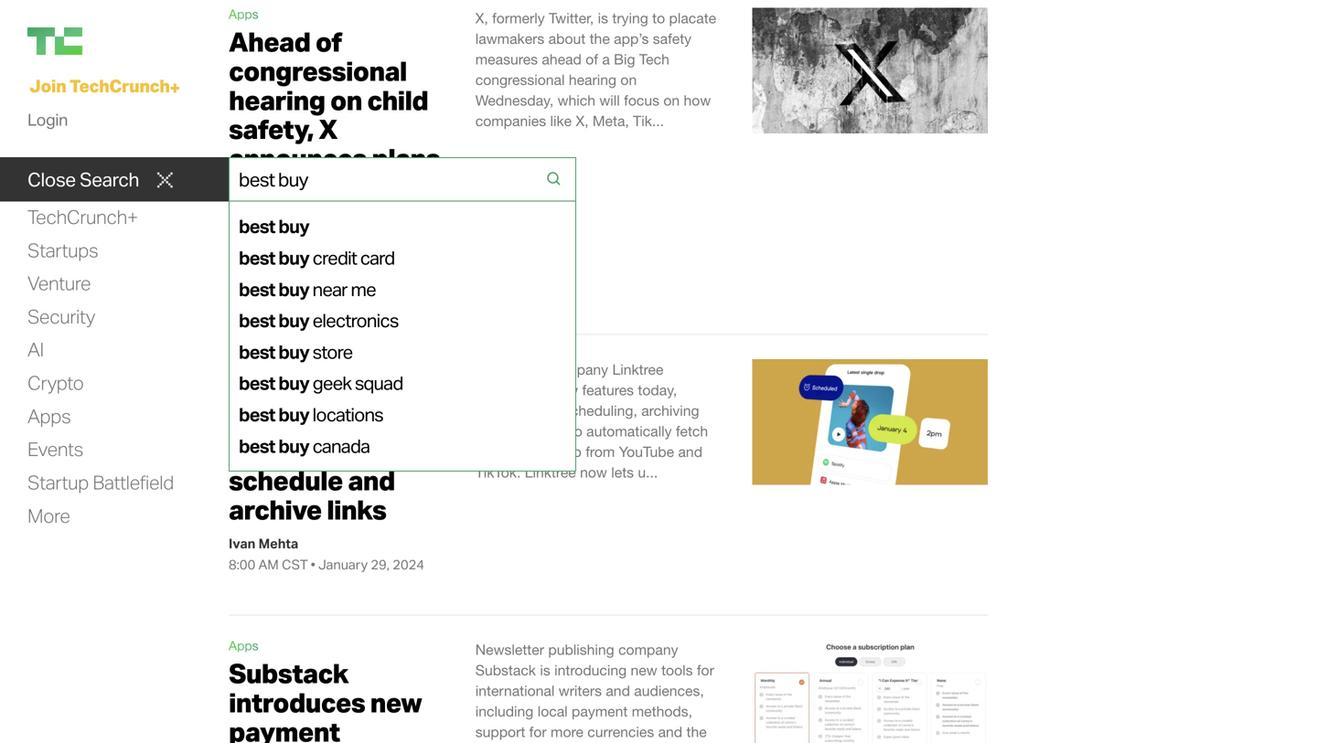 Task type: locate. For each thing, give the bounding box(es) containing it.
and up payment
[[606, 683, 630, 700]]

more link
[[27, 504, 70, 528]]

0 horizontal spatial hearing
[[229, 83, 325, 116]]

and inside newsletter publishing company substack is introducing new tools for international writers and audiences, including local payment methods, support for more currencies and
[[606, 683, 630, 700]]

am down the sarah perez link
[[258, 292, 279, 309]]

and down canada
[[348, 464, 395, 497]]

locations
[[312, 403, 383, 426]]

close image
[[157, 171, 173, 189]]

am
[[258, 292, 279, 309], [258, 556, 279, 573]]

is inside x, formerly twitter, is trying to placate lawmakers about the app's safety measures ahead of a big tech congressional hearing on wednesday, which will focus on how companies like x, meta, tik...
[[598, 10, 608, 27]]

startup
[[27, 471, 89, 494]]

crypto link
[[27, 371, 84, 396]]

x, up lawmakers
[[475, 10, 488, 27]]

of left a
[[586, 51, 598, 68]]

formerly
[[492, 10, 545, 27]]

hearing inside x, formerly twitter, is trying to placate lawmakers about the app's safety measures ahead of a big tech congressional hearing on wednesday, which will focus on how companies like x, meta, tik...
[[569, 71, 616, 88]]

0 vertical spatial january
[[318, 292, 368, 309]]

cst
[[282, 292, 308, 309], [282, 556, 308, 573]]

1 horizontal spatial is
[[598, 10, 608, 27]]

0 vertical spatial is
[[598, 10, 608, 27]]

29, up electronics
[[371, 292, 390, 309]]

apps link up 'introduces'
[[229, 638, 259, 654]]

1 horizontal spatial company
[[618, 642, 678, 659]]

apps inside apps substack introduces new payme
[[229, 638, 259, 654]]

including up support
[[475, 703, 534, 720]]

1 horizontal spatial for
[[697, 662, 714, 679]]

to down locations
[[341, 435, 367, 468]]

close search
[[27, 167, 139, 191]]

your
[[475, 444, 504, 460]]

1 january from the top
[[318, 292, 368, 309]]

1 vertical spatial •
[[311, 556, 315, 573]]

on left the child in the top left of the page
[[330, 83, 362, 116]]

writers
[[559, 683, 602, 700]]

4 best from the top
[[239, 309, 275, 332]]

like
[[550, 113, 572, 130]]

2 29, from the top
[[371, 556, 390, 573]]

0 vertical spatial •
[[311, 292, 315, 309]]

0 horizontal spatial substack
[[229, 657, 348, 690]]

7 buy from the top
[[278, 403, 309, 426]]

features up archive
[[229, 435, 336, 468]]

and
[[475, 423, 500, 440], [678, 444, 702, 460], [348, 464, 395, 497], [606, 683, 630, 700]]

more
[[551, 724, 583, 741]]

2 2024 from the top
[[393, 556, 424, 573]]

0 vertical spatial features
[[582, 382, 634, 399]]

2 including from the top
[[475, 703, 534, 720]]

link-in-bio company linktree announced new features today, including link scheduling, archiving and the ability to automatically fetch your latest video from youtube and tiktok. linktree now lets u...
[[475, 361, 708, 481]]

link-
[[475, 361, 508, 378]]

to inside apps linktree launches features to schedule and archive links ivan mehta 8:00 am cst • january 29, 2024
[[341, 435, 367, 468]]

today,
[[638, 382, 677, 399]]

8:00
[[229, 556, 255, 573]]

linktree down the store
[[229, 376, 335, 410]]

7 best from the top
[[239, 403, 275, 426]]

moderators
[[229, 200, 377, 233]]

the up a
[[590, 30, 610, 47]]

on down big
[[620, 71, 637, 88]]

linktree up today,
[[612, 361, 663, 378]]

• down archive
[[311, 556, 315, 573]]

1 horizontal spatial of
[[586, 51, 598, 68]]

apps link up events
[[27, 404, 71, 429]]

x, right like
[[576, 113, 588, 130]]

apps up 'introduces'
[[229, 638, 259, 654]]

• inside "apps ahead of congressional hearing on child safety, x announces plans to hire 100 moderators in austin sarah perez 9:21 am cst • january 29, 2024"
[[311, 292, 315, 309]]

cst down perez
[[282, 292, 308, 309]]

support
[[475, 724, 525, 741]]

new for linktree launches features to schedule and archive links
[[551, 382, 578, 399]]

0 horizontal spatial features
[[229, 435, 336, 468]]

store
[[312, 340, 352, 363]]

january inside apps linktree launches features to schedule and archive links ivan mehta 8:00 am cst • january 29, 2024
[[318, 556, 368, 573]]

buy left locations
[[278, 403, 309, 426]]

apps link for ahead of congressional hearing on child safety, x announces plans to hire 100 moderators in austin
[[229, 6, 259, 22]]

1 vertical spatial am
[[258, 556, 279, 573]]

child
[[367, 83, 428, 116]]

1 vertical spatial including
[[475, 703, 534, 720]]

to up safety at top
[[652, 10, 665, 27]]

january up electronics
[[318, 292, 368, 309]]

29,
[[371, 292, 390, 309], [371, 556, 390, 573]]

apps down the 9:21
[[229, 358, 259, 373]]

linktree
[[612, 361, 663, 378], [229, 376, 335, 410], [525, 464, 576, 481]]

is left trying
[[598, 10, 608, 27]]

2 am from the top
[[258, 556, 279, 573]]

1 vertical spatial cst
[[282, 556, 308, 573]]

1 vertical spatial is
[[540, 662, 550, 679]]

1 horizontal spatial substack
[[475, 662, 536, 679]]

the up latest
[[504, 423, 524, 440]]

2024 inside apps linktree launches features to schedule and archive links ivan mehta 8:00 am cst • january 29, 2024
[[393, 556, 424, 573]]

congressional inside x, formerly twitter, is trying to placate lawmakers about the app's safety measures ahead of a big tech congressional hearing on wednesday, which will focus on how companies like x, meta, tik...
[[475, 71, 565, 88]]

2024 inside "apps ahead of congressional hearing on child safety, x announces plans to hire 100 moderators in austin sarah perez 9:21 am cst • january 29, 2024"
[[393, 292, 424, 309]]

1 horizontal spatial x,
[[576, 113, 588, 130]]

is up international
[[540, 662, 550, 679]]

0 horizontal spatial on
[[330, 83, 362, 116]]

canada
[[312, 434, 370, 458]]

0 vertical spatial cst
[[282, 292, 308, 309]]

Search TechCrunch text field
[[230, 158, 547, 201]]

apps link up ahead on the top left of page
[[229, 6, 259, 22]]

hearing down a
[[569, 71, 616, 88]]

new inside newsletter publishing company substack is introducing new tools for international writers and audiences, including local payment methods, support for more currencies and
[[631, 662, 657, 679]]

0 vertical spatial 2024
[[393, 292, 424, 309]]

features up scheduling,
[[582, 382, 634, 399]]

in-
[[508, 361, 524, 378]]

battlefield
[[93, 471, 174, 494]]

buy left geek
[[278, 372, 309, 395]]

1 horizontal spatial features
[[582, 382, 634, 399]]

buy left the near at the left
[[278, 277, 309, 301]]

company up tools at the bottom
[[618, 642, 678, 659]]

1 best from the top
[[239, 215, 275, 238]]

0 horizontal spatial company
[[548, 361, 608, 378]]

substack local currency image
[[752, 640, 988, 744]]

linktree down video
[[525, 464, 576, 481]]

security link
[[27, 304, 95, 329]]

techcrunch
[[70, 75, 170, 96]]

apps up ahead on the top left of page
[[229, 6, 259, 22]]

apps inside apps linktree launches features to schedule and archive links ivan mehta 8:00 am cst • january 29, 2024
[[229, 358, 259, 373]]

features inside "link-in-bio company linktree announced new features today, including link scheduling, archiving and the ability to automatically fetch your latest video from youtube and tiktok. linktree now lets u..."
[[582, 382, 634, 399]]

placate
[[669, 10, 716, 27]]

congressional up wednesday,
[[475, 71, 565, 88]]

congressional inside "apps ahead of congressional hearing on child safety, x announces plans to hire 100 moderators in austin sarah perez 9:21 am cst • january 29, 2024"
[[229, 54, 407, 87]]

0 vertical spatial am
[[258, 292, 279, 309]]

introduces
[[229, 686, 365, 719]]

linktree inside apps linktree launches features to schedule and archive links ivan mehta 8:00 am cst • january 29, 2024
[[229, 376, 335, 410]]

x (formerly twitter) logo on a cracked wall image
[[752, 8, 988, 134]]

search
[[80, 167, 139, 191]]

hearing
[[569, 71, 616, 88], [229, 83, 325, 116]]

including down "announced"
[[475, 402, 534, 419]]

automatically
[[586, 423, 672, 440]]

2 horizontal spatial new
[[631, 662, 657, 679]]

including inside newsletter publishing company substack is introducing new tools for international writers and audiences, including local payment methods, support for more currencies and
[[475, 703, 534, 720]]

buy down perez
[[278, 309, 309, 332]]

events
[[27, 437, 83, 461]]

1 vertical spatial january
[[318, 556, 368, 573]]

0 horizontal spatial is
[[540, 662, 550, 679]]

of right ahead on the top left of page
[[315, 25, 342, 58]]

•
[[311, 292, 315, 309], [311, 556, 315, 573]]

and up your
[[475, 423, 500, 440]]

plans
[[372, 141, 440, 175]]

1 vertical spatial new
[[631, 662, 657, 679]]

x,
[[475, 10, 488, 27], [576, 113, 588, 130]]

0 vertical spatial company
[[548, 361, 608, 378]]

1 vertical spatial 29,
[[371, 556, 390, 573]]

for right tools at the bottom
[[697, 662, 714, 679]]

1 29, from the top
[[371, 292, 390, 309]]

from
[[586, 444, 615, 460]]

2 cst from the top
[[282, 556, 308, 573]]

january down links
[[318, 556, 368, 573]]

1 vertical spatial company
[[618, 642, 678, 659]]

6 best from the top
[[239, 372, 275, 395]]

list box
[[230, 201, 575, 471]]

0 horizontal spatial of
[[315, 25, 342, 58]]

apps
[[229, 6, 259, 22], [229, 358, 259, 373], [27, 404, 71, 428], [229, 638, 259, 654]]

join techcrunch +
[[29, 75, 180, 98]]

0 horizontal spatial congressional
[[229, 54, 407, 87]]

1 vertical spatial for
[[529, 724, 547, 741]]

events link
[[27, 437, 83, 462]]

buy down hire
[[278, 215, 309, 238]]

big
[[614, 51, 635, 68]]

startups link
[[27, 238, 98, 263]]

features inside apps linktree launches features to schedule and archive links ivan mehta 8:00 am cst • january 29, 2024
[[229, 435, 336, 468]]

0 vertical spatial x,
[[475, 10, 488, 27]]

0 vertical spatial 29,
[[371, 292, 390, 309]]

new inside "link-in-bio company linktree announced new features today, including link scheduling, archiving and the ability to automatically fetch your latest video from youtube and tiktok. linktree now lets u..."
[[551, 382, 578, 399]]

buy left the store
[[278, 340, 309, 363]]

1 2024 from the top
[[393, 292, 424, 309]]

wednesday,
[[475, 92, 554, 109]]

congressional up x at the left
[[229, 54, 407, 87]]

apps inside "apps ahead of congressional hearing on child safety, x announces plans to hire 100 moderators in austin sarah perez 9:21 am cst • january 29, 2024"
[[229, 6, 259, 22]]

hire
[[260, 170, 309, 204]]

buy up perez
[[278, 246, 309, 269]]

mehta
[[258, 535, 298, 552]]

ai
[[27, 338, 44, 361]]

to left hire
[[229, 170, 255, 204]]

techcrunch link
[[27, 27, 210, 55]]

on left how
[[663, 92, 680, 109]]

0 vertical spatial the
[[590, 30, 610, 47]]

buy up schedule
[[278, 434, 309, 458]]

for down local
[[529, 724, 547, 741]]

new
[[551, 382, 578, 399], [631, 662, 657, 679], [370, 686, 422, 719]]

1 horizontal spatial the
[[590, 30, 610, 47]]

1 vertical spatial features
[[229, 435, 336, 468]]

1 horizontal spatial hearing
[[569, 71, 616, 88]]

1 including from the top
[[475, 402, 534, 419]]

archive
[[229, 493, 322, 526]]

1 horizontal spatial new
[[551, 382, 578, 399]]

now
[[580, 464, 607, 481]]

cst down mehta
[[282, 556, 308, 573]]

cst inside "apps ahead of congressional hearing on child safety, x announces plans to hire 100 moderators in austin sarah perez 9:21 am cst • january 29, 2024"
[[282, 292, 308, 309]]

of inside x, formerly twitter, is trying to placate lawmakers about the app's safety measures ahead of a big tech congressional hearing on wednesday, which will focus on how companies like x, meta, tik...
[[586, 51, 598, 68]]

1 • from the top
[[311, 292, 315, 309]]

2 january from the top
[[318, 556, 368, 573]]

near
[[312, 277, 347, 301]]

2 • from the top
[[311, 556, 315, 573]]

• up electronics
[[311, 292, 315, 309]]

company right bio
[[548, 361, 608, 378]]

measures
[[475, 51, 538, 68]]

january inside "apps ahead of congressional hearing on child safety, x announces plans to hire 100 moderators in austin sarah perez 9:21 am cst • january 29, 2024"
[[318, 292, 368, 309]]

search image
[[547, 169, 561, 188]]

announced
[[475, 382, 547, 399]]

company inside "link-in-bio company linktree announced new features today, including link scheduling, archiving and the ability to automatically fetch your latest video from youtube and tiktok. linktree now lets u..."
[[548, 361, 608, 378]]

best buy best buy credit card best buy near me best buy electronics best buy store best buy geek squad best buy locations best buy canada
[[239, 215, 403, 458]]

congressional
[[229, 54, 407, 87], [475, 71, 565, 88]]

features
[[582, 382, 634, 399], [229, 435, 336, 468]]

0 vertical spatial including
[[475, 402, 534, 419]]

0 horizontal spatial the
[[504, 423, 524, 440]]

am down ivan mehta link
[[258, 556, 279, 573]]

company
[[548, 361, 608, 378], [618, 642, 678, 659]]

list box containing best
[[230, 201, 575, 471]]

2 vertical spatial new
[[370, 686, 422, 719]]

is
[[598, 10, 608, 27], [540, 662, 550, 679]]

0 vertical spatial new
[[551, 382, 578, 399]]

1 vertical spatial the
[[504, 423, 524, 440]]

1 horizontal spatial congressional
[[475, 71, 565, 88]]

0 horizontal spatial new
[[370, 686, 422, 719]]

best
[[239, 215, 275, 238], [239, 246, 275, 269], [239, 277, 275, 301], [239, 309, 275, 332], [239, 340, 275, 363], [239, 372, 275, 395], [239, 403, 275, 426], [239, 434, 275, 458]]

5 buy from the top
[[278, 340, 309, 363]]

apps substack introduces new payme
[[229, 638, 422, 744]]

1 horizontal spatial linktree
[[525, 464, 576, 481]]

how
[[684, 92, 711, 109]]

1 am from the top
[[258, 292, 279, 309]]

hearing down ahead on the top left of page
[[229, 83, 325, 116]]

8 buy from the top
[[278, 434, 309, 458]]

29, down links
[[371, 556, 390, 573]]

0 horizontal spatial linktree
[[229, 376, 335, 410]]

1 vertical spatial 2024
[[393, 556, 424, 573]]

3 buy from the top
[[278, 277, 309, 301]]

apps link
[[229, 6, 259, 22], [229, 358, 259, 373], [27, 404, 71, 429], [229, 638, 259, 654]]

1 cst from the top
[[282, 292, 308, 309]]

to up video
[[570, 423, 582, 440]]

me
[[351, 277, 376, 301]]

apps link down the 9:21
[[229, 358, 259, 373]]



Task type: describe. For each thing, give the bounding box(es) containing it.
audiences,
[[634, 683, 704, 700]]

6 buy from the top
[[278, 372, 309, 395]]

electronics
[[312, 309, 398, 332]]

the inside "link-in-bio company linktree announced new features today, including link scheduling, archiving and the ability to automatically fetch your latest video from youtube and tiktok. linktree now lets u..."
[[504, 423, 524, 440]]

1 horizontal spatial on
[[620, 71, 637, 88]]

hearing inside "apps ahead of congressional hearing on child safety, x announces plans to hire 100 moderators in austin sarah perez 9:21 am cst • january 29, 2024"
[[229, 83, 325, 116]]

apps link for linktree launches features to schedule and archive links
[[229, 358, 259, 373]]

ai link
[[27, 338, 44, 362]]

companies
[[475, 113, 546, 130]]

is inside newsletter publishing company substack is introducing new tools for international writers and audiences, including local payment methods, support for more currencies and
[[540, 662, 550, 679]]

crypto
[[27, 371, 84, 395]]

currencies
[[587, 724, 654, 741]]

0 horizontal spatial for
[[529, 724, 547, 741]]

4 buy from the top
[[278, 309, 309, 332]]

credit
[[312, 246, 357, 269]]

meta,
[[592, 113, 629, 130]]

tools
[[661, 662, 693, 679]]

app's
[[614, 30, 649, 47]]

about
[[548, 30, 586, 47]]

twitter,
[[549, 10, 594, 27]]

ahead
[[229, 25, 310, 58]]

ahead of congressional hearing on child safety, x announces plans to hire 100 moderators in austin link
[[229, 25, 440, 262]]

techcrunch+ link
[[27, 205, 138, 229]]

sarah
[[229, 271, 265, 288]]

tiktok.
[[475, 464, 521, 481]]

u...
[[638, 464, 658, 481]]

to inside x, formerly twitter, is trying to placate lawmakers about the app's safety measures ahead of a big tech congressional hearing on wednesday, which will focus on how companies like x, meta, tik...
[[652, 10, 665, 27]]

trying
[[612, 10, 648, 27]]

am inside apps linktree launches features to schedule and archive links ivan mehta 8:00 am cst • january 29, 2024
[[258, 556, 279, 573]]

lawmakers
[[475, 30, 544, 47]]

tech
[[639, 51, 669, 68]]

join
[[29, 75, 66, 96]]

archiving
[[641, 402, 699, 419]]

which
[[558, 92, 595, 109]]

am inside "apps ahead of congressional hearing on child safety, x announces plans to hire 100 moderators in austin sarah perez 9:21 am cst • january 29, 2024"
[[258, 292, 279, 309]]

apps linktree launches features to schedule and archive links ivan mehta 8:00 am cst • january 29, 2024
[[229, 358, 424, 573]]

graphic shows linktree schedule links image
[[752, 359, 988, 485]]

methods,
[[632, 703, 692, 720]]

more
[[27, 504, 70, 528]]

8 best from the top
[[239, 434, 275, 458]]

video
[[547, 444, 582, 460]]

will
[[599, 92, 620, 109]]

2 best from the top
[[239, 246, 275, 269]]

100
[[315, 170, 360, 204]]

substack inside newsletter publishing company substack is introducing new tools for international writers and audiences, including local payment methods, support for more currencies and
[[475, 662, 536, 679]]

international
[[475, 683, 555, 700]]

the inside x, formerly twitter, is trying to placate lawmakers about the app's safety measures ahead of a big tech congressional hearing on wednesday, which will focus on how companies like x, meta, tik...
[[590, 30, 610, 47]]

• inside apps linktree launches features to schedule and archive links ivan mehta 8:00 am cst • january 29, 2024
[[311, 556, 315, 573]]

safety
[[653, 30, 691, 47]]

to inside "link-in-bio company linktree announced new features today, including link scheduling, archiving and the ability to automatically fetch your latest video from youtube and tiktok. linktree now lets u..."
[[570, 423, 582, 440]]

ahead
[[542, 51, 582, 68]]

in
[[382, 200, 405, 233]]

and inside apps linktree launches features to schedule and archive links ivan mehta 8:00 am cst • january 29, 2024
[[348, 464, 395, 497]]

3 best from the top
[[239, 277, 275, 301]]

focus
[[624, 92, 659, 109]]

of inside "apps ahead of congressional hearing on child safety, x announces plans to hire 100 moderators in austin sarah perez 9:21 am cst • january 29, 2024"
[[315, 25, 342, 58]]

venture
[[27, 271, 91, 295]]

login link
[[27, 105, 68, 134]]

+
[[170, 76, 180, 98]]

on inside "apps ahead of congressional hearing on child safety, x announces plans to hire 100 moderators in austin sarah perez 9:21 am cst • january 29, 2024"
[[330, 83, 362, 116]]

login
[[27, 109, 68, 130]]

link
[[538, 402, 559, 419]]

perez
[[268, 271, 304, 288]]

sarah perez link
[[229, 271, 304, 288]]

startups
[[27, 238, 98, 262]]

x, formerly twitter, is trying to placate lawmakers about the app's safety measures ahead of a big tech congressional hearing on wednesday, which will focus on how companies like x, meta, tik...
[[475, 10, 716, 130]]

techcrunch+
[[27, 205, 138, 229]]

bio
[[524, 361, 544, 378]]

squad
[[355, 372, 403, 395]]

linktree launches features to schedule and archive links link
[[229, 376, 395, 526]]

safety,
[[229, 112, 313, 146]]

venture link
[[27, 271, 91, 296]]

x
[[319, 112, 337, 146]]

substack inside apps substack introduces new payme
[[229, 657, 348, 690]]

launches
[[229, 405, 342, 439]]

latest
[[508, 444, 543, 460]]

apps for substack
[[229, 638, 259, 654]]

local
[[538, 703, 568, 720]]

apps ahead of congressional hearing on child safety, x announces plans to hire 100 moderators in austin sarah perez 9:21 am cst • january 29, 2024
[[229, 6, 440, 309]]

youtube
[[619, 444, 674, 460]]

2 horizontal spatial linktree
[[612, 361, 663, 378]]

2 buy from the top
[[278, 246, 309, 269]]

scheduling,
[[563, 402, 637, 419]]

new for substack introduces new payme
[[631, 662, 657, 679]]

and down fetch
[[678, 444, 702, 460]]

newsletter
[[475, 642, 544, 659]]

1 vertical spatial x,
[[576, 113, 588, 130]]

payment
[[572, 703, 628, 720]]

29, inside apps linktree launches features to schedule and archive links ivan mehta 8:00 am cst • january 29, 2024
[[371, 556, 390, 573]]

9:21
[[229, 292, 255, 309]]

29, inside "apps ahead of congressional hearing on child safety, x announces plans to hire 100 moderators in austin sarah perez 9:21 am cst • january 29, 2024"
[[371, 292, 390, 309]]

apps for ahead
[[229, 6, 259, 22]]

startup battlefield link
[[27, 471, 174, 495]]

a
[[602, 51, 610, 68]]

company inside newsletter publishing company substack is introducing new tools for international writers and audiences, including local payment methods, support for more currencies and
[[618, 642, 678, 659]]

card
[[360, 246, 395, 269]]

apps link for substack introduces new payme
[[229, 638, 259, 654]]

introducing
[[554, 662, 627, 679]]

apps for linktree
[[229, 358, 259, 373]]

0 vertical spatial for
[[697, 662, 714, 679]]

to inside "apps ahead of congressional hearing on child safety, x announces plans to hire 100 moderators in austin sarah perez 9:21 am cst • january 29, 2024"
[[229, 170, 255, 204]]

newsletter publishing company substack is introducing new tools for international writers and audiences, including local payment methods, support for more currencies and
[[475, 642, 714, 744]]

0 horizontal spatial x,
[[475, 10, 488, 27]]

ability
[[528, 423, 566, 440]]

techcrunch image
[[27, 27, 82, 55]]

new inside apps substack introduces new payme
[[370, 686, 422, 719]]

5 best from the top
[[239, 340, 275, 363]]

apps down 'crypto' link on the left of the page
[[27, 404, 71, 428]]

1 buy from the top
[[278, 215, 309, 238]]

security
[[27, 304, 95, 328]]

2 horizontal spatial on
[[663, 92, 680, 109]]

cst inside apps linktree launches features to schedule and archive links ivan mehta 8:00 am cst • january 29, 2024
[[282, 556, 308, 573]]

including inside "link-in-bio company linktree announced new features today, including link scheduling, archiving and the ability to automatically fetch your latest video from youtube and tiktok. linktree now lets u..."
[[475, 402, 534, 419]]

publishing
[[548, 642, 614, 659]]

announces
[[229, 141, 367, 175]]

close
[[27, 167, 76, 191]]

tik...
[[633, 113, 664, 130]]



Task type: vqa. For each thing, say whether or not it's contained in the screenshot.
christine
no



